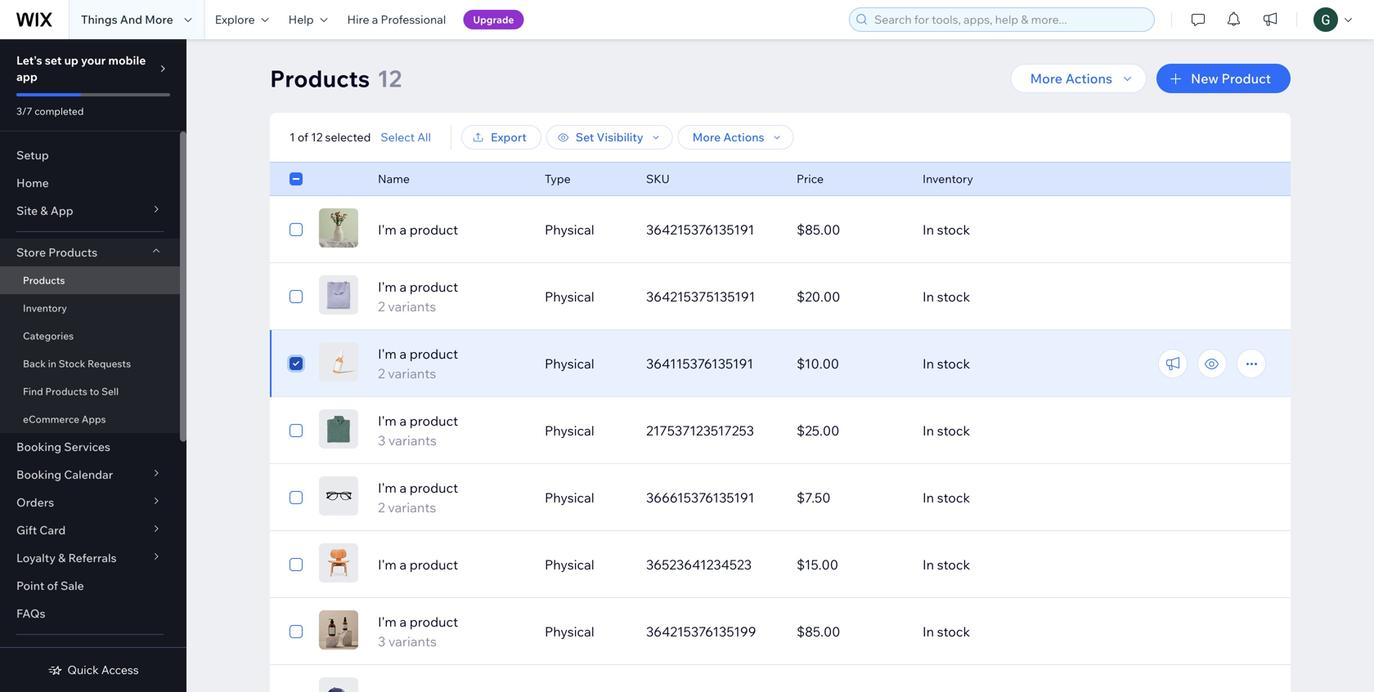 Task type: locate. For each thing, give the bounding box(es) containing it.
364215376135199 link
[[636, 613, 787, 652]]

& for site
[[40, 204, 48, 218]]

loyalty & referrals button
[[0, 545, 180, 573]]

3 i'm a product 2 variants from the top
[[378, 480, 458, 516]]

1 i'm a product 2 variants from the top
[[378, 279, 458, 315]]

2 $85.00 from the top
[[797, 624, 841, 641]]

3 in from the top
[[923, 356, 934, 372]]

0 vertical spatial $85.00 link
[[787, 210, 913, 250]]

3
[[378, 433, 386, 449], [378, 634, 386, 650]]

1 booking from the top
[[16, 440, 61, 454]]

2 in from the top
[[923, 289, 934, 305]]

1 horizontal spatial of
[[298, 130, 308, 144]]

stock
[[937, 222, 970, 238], [937, 289, 970, 305], [937, 356, 970, 372], [937, 423, 970, 439], [937, 490, 970, 506], [937, 557, 970, 573], [937, 624, 970, 641]]

sku
[[646, 172, 670, 186]]

export button
[[461, 125, 541, 150]]

12 right "1" at left top
[[311, 130, 323, 144]]

1 variants from the top
[[388, 299, 436, 315]]

2 i'm a product link from the top
[[368, 555, 535, 575]]

sell
[[101, 386, 119, 398]]

loyalty
[[16, 551, 56, 566]]

& right site
[[40, 204, 48, 218]]

in for 217537123517253
[[923, 423, 934, 439]]

3 physical from the top
[[545, 356, 595, 372]]

2 i'm a product 2 variants from the top
[[378, 346, 458, 382]]

12
[[377, 64, 402, 93], [311, 130, 323, 144]]

all
[[417, 130, 431, 144]]

ecommerce apps link
[[0, 406, 180, 434]]

product
[[1222, 70, 1271, 87]]

0 horizontal spatial inventory
[[23, 302, 67, 315]]

more actions inside popup button
[[1030, 70, 1113, 87]]

2 $85.00 link from the top
[[787, 613, 913, 652]]

let's
[[16, 53, 42, 67]]

in stock for 364215375135191
[[923, 289, 970, 305]]

help button
[[279, 0, 337, 39]]

3 product from the top
[[410, 346, 458, 362]]

0 vertical spatial 2
[[378, 299, 385, 315]]

$85.00 down $15.00
[[797, 624, 841, 641]]

faqs
[[16, 607, 45, 621]]

1 vertical spatial $85.00 link
[[787, 613, 913, 652]]

app
[[51, 204, 73, 218]]

364215376135199
[[646, 624, 756, 641]]

0 horizontal spatial more actions
[[693, 130, 765, 144]]

i'm for 364215375135191
[[378, 279, 397, 295]]

7 stock from the top
[[937, 624, 970, 641]]

3 variants from the top
[[388, 433, 437, 449]]

2 variants from the top
[[388, 366, 436, 382]]

6 physical link from the top
[[535, 546, 636, 585]]

i'm for 366615376135191
[[378, 480, 397, 497]]

1 i'm from the top
[[378, 222, 397, 238]]

1 physical link from the top
[[535, 210, 636, 250]]

4 stock from the top
[[937, 423, 970, 439]]

217537123517253
[[646, 423, 754, 439]]

2 physical from the top
[[545, 289, 595, 305]]

1 i'm a product from the top
[[378, 222, 458, 238]]

1 vertical spatial 12
[[311, 130, 323, 144]]

loyalty & referrals
[[16, 551, 117, 566]]

more inside button
[[693, 130, 721, 144]]

1 vertical spatial i'm a product 3 variants
[[378, 614, 458, 650]]

referrals
[[68, 551, 117, 566]]

quick access
[[67, 663, 139, 678]]

2
[[378, 299, 385, 315], [378, 366, 385, 382], [378, 500, 385, 516]]

2 in stock link from the top
[[913, 277, 1222, 317]]

7 i'm from the top
[[378, 614, 397, 631]]

categories
[[23, 330, 74, 342]]

0 vertical spatial 12
[[377, 64, 402, 93]]

physical for 217537123517253
[[545, 423, 595, 439]]

products down store
[[23, 274, 65, 287]]

quick
[[67, 663, 99, 678]]

7 physical from the top
[[545, 624, 595, 641]]

2 in stock from the top
[[923, 289, 970, 305]]

4 variants from the top
[[388, 500, 436, 516]]

Search for tools, apps, help & more... field
[[870, 8, 1149, 31]]

0 vertical spatial booking
[[16, 440, 61, 454]]

of
[[298, 130, 308, 144], [47, 579, 58, 594]]

2 2 from the top
[[378, 366, 385, 382]]

store products button
[[0, 239, 180, 267]]

6 in stock from the top
[[923, 557, 970, 573]]

2 i'm a product from the top
[[378, 557, 458, 573]]

None checkbox
[[290, 287, 303, 307], [290, 354, 303, 374], [290, 421, 303, 441], [290, 623, 303, 642], [290, 287, 303, 307], [290, 354, 303, 374], [290, 421, 303, 441], [290, 623, 303, 642]]

$85.00 link down price
[[787, 210, 913, 250]]

variants for 366615376135191
[[388, 500, 436, 516]]

in stock link for 364115376135191
[[913, 344, 1222, 384]]

product
[[410, 222, 458, 238], [410, 279, 458, 295], [410, 346, 458, 362], [410, 413, 458, 429], [410, 480, 458, 497], [410, 557, 458, 573], [410, 614, 458, 631]]

more inside popup button
[[1030, 70, 1063, 87]]

0 vertical spatial more actions
[[1030, 70, 1113, 87]]

more actions button
[[678, 125, 794, 150]]

more actions for more actions popup button
[[1030, 70, 1113, 87]]

in
[[923, 222, 934, 238], [923, 289, 934, 305], [923, 356, 934, 372], [923, 423, 934, 439], [923, 490, 934, 506], [923, 557, 934, 573], [923, 624, 934, 641]]

1 vertical spatial of
[[47, 579, 58, 594]]

1 vertical spatial &
[[58, 551, 66, 566]]

1 vertical spatial booking
[[16, 468, 61, 482]]

3 for 217537123517253
[[378, 433, 386, 449]]

3 2 from the top
[[378, 500, 385, 516]]

1 in stock from the top
[[923, 222, 970, 238]]

364115376135191 link
[[636, 344, 787, 384]]

i'm a product for 364215376135191
[[378, 222, 458, 238]]

physical
[[545, 222, 595, 238], [545, 289, 595, 305], [545, 356, 595, 372], [545, 423, 595, 439], [545, 490, 595, 506], [545, 557, 595, 573], [545, 624, 595, 641]]

6 stock from the top
[[937, 557, 970, 573]]

$15.00
[[797, 557, 839, 573]]

5 variants from the top
[[388, 634, 437, 650]]

$25.00 link
[[787, 411, 913, 451]]

1 vertical spatial more actions
[[693, 130, 765, 144]]

& for loyalty
[[58, 551, 66, 566]]

up
[[64, 53, 78, 67]]

2 booking from the top
[[16, 468, 61, 482]]

1 vertical spatial inventory
[[23, 302, 67, 315]]

ecommerce apps
[[23, 414, 106, 426]]

2 3 from the top
[[378, 634, 386, 650]]

1 $85.00 from the top
[[797, 222, 841, 238]]

4 physical from the top
[[545, 423, 595, 439]]

0 vertical spatial i'm a product 2 variants
[[378, 279, 458, 315]]

$85.00 down price
[[797, 222, 841, 238]]

& inside dropdown button
[[58, 551, 66, 566]]

in stock link for 36523641234523
[[913, 546, 1222, 585]]

$10.00 link
[[787, 344, 913, 384]]

0 vertical spatial &
[[40, 204, 48, 218]]

booking inside dropdown button
[[16, 468, 61, 482]]

physical link for 364215375135191
[[535, 277, 636, 317]]

categories link
[[0, 322, 180, 350]]

7 in from the top
[[923, 624, 934, 641]]

2 vertical spatial i'm a product 2 variants
[[378, 480, 458, 516]]

of inside sidebar element
[[47, 579, 58, 594]]

site & app
[[16, 204, 73, 218]]

0 vertical spatial inventory
[[923, 172, 973, 186]]

stock for 366615376135191
[[937, 490, 970, 506]]

sale
[[61, 579, 84, 594]]

1
[[290, 130, 295, 144]]

2 i'm a product 3 variants from the top
[[378, 614, 458, 650]]

in for 364215375135191
[[923, 289, 934, 305]]

product for 364215375135191
[[410, 279, 458, 295]]

i'm
[[378, 222, 397, 238], [378, 279, 397, 295], [378, 346, 397, 362], [378, 413, 397, 429], [378, 480, 397, 497], [378, 557, 397, 573], [378, 614, 397, 631]]

more actions inside button
[[693, 130, 765, 144]]

0 vertical spatial actions
[[1066, 70, 1113, 87]]

7 physical link from the top
[[535, 613, 636, 652]]

5 in stock link from the top
[[913, 479, 1222, 518]]

back
[[23, 358, 46, 370]]

4 in stock from the top
[[923, 423, 970, 439]]

in stock link
[[913, 210, 1222, 250], [913, 277, 1222, 317], [913, 344, 1222, 384], [913, 411, 1222, 451], [913, 479, 1222, 518], [913, 546, 1222, 585], [913, 613, 1222, 652]]

1 3 from the top
[[378, 433, 386, 449]]

7 in stock link from the top
[[913, 613, 1222, 652]]

physical for 364115376135191
[[545, 356, 595, 372]]

of left "sale"
[[47, 579, 58, 594]]

actions for more actions button
[[723, 130, 765, 144]]

point
[[16, 579, 44, 594]]

actions inside button
[[723, 130, 765, 144]]

i'm a product 3 variants for 217537123517253
[[378, 413, 458, 449]]

0 horizontal spatial actions
[[723, 130, 765, 144]]

product for 366615376135191
[[410, 480, 458, 497]]

7 in stock from the top
[[923, 624, 970, 641]]

1 physical from the top
[[545, 222, 595, 238]]

2 stock from the top
[[937, 289, 970, 305]]

$85.00 for 364215376135191
[[797, 222, 841, 238]]

home
[[16, 176, 49, 190]]

products inside find products to sell link
[[45, 386, 87, 398]]

store products
[[16, 245, 97, 260]]

actions
[[1066, 70, 1113, 87], [723, 130, 765, 144]]

i'm a product
[[378, 222, 458, 238], [378, 557, 458, 573]]

more actions
[[1030, 70, 1113, 87], [693, 130, 765, 144]]

5 physical from the top
[[545, 490, 595, 506]]

1 horizontal spatial &
[[58, 551, 66, 566]]

1 $85.00 link from the top
[[787, 210, 913, 250]]

1 vertical spatial more
[[1030, 70, 1063, 87]]

new product
[[1191, 70, 1271, 87]]

variants
[[388, 299, 436, 315], [388, 366, 436, 382], [388, 433, 437, 449], [388, 500, 436, 516], [388, 634, 437, 650]]

7 product from the top
[[410, 614, 458, 631]]

5 stock from the top
[[937, 490, 970, 506]]

i'm a product link
[[368, 220, 535, 240], [368, 555, 535, 575]]

faqs link
[[0, 600, 180, 628]]

back in stock requests
[[23, 358, 131, 370]]

4 in stock link from the top
[[913, 411, 1222, 451]]

of right "1" at left top
[[298, 130, 308, 144]]

0 vertical spatial $85.00
[[797, 222, 841, 238]]

and
[[120, 12, 142, 27]]

1 i'm a product link from the top
[[368, 220, 535, 240]]

set visibility
[[576, 130, 644, 144]]

inventory inside inventory link
[[23, 302, 67, 315]]

physical for 364215376135199
[[545, 624, 595, 641]]

stock for 364215376135191
[[937, 222, 970, 238]]

inventory link
[[0, 295, 180, 322]]

stock for 364215375135191
[[937, 289, 970, 305]]

4 in from the top
[[923, 423, 934, 439]]

0 vertical spatial i'm a product
[[378, 222, 458, 238]]

more
[[145, 12, 173, 27], [1030, 70, 1063, 87], [693, 130, 721, 144]]

1 vertical spatial actions
[[723, 130, 765, 144]]

1 vertical spatial i'm a product
[[378, 557, 458, 573]]

physical link for 364215376135191
[[535, 210, 636, 250]]

12 up select
[[377, 64, 402, 93]]

5 product from the top
[[410, 480, 458, 497]]

$85.00
[[797, 222, 841, 238], [797, 624, 841, 641]]

1 horizontal spatial more actions
[[1030, 70, 1113, 87]]

booking down ecommerce
[[16, 440, 61, 454]]

0 vertical spatial i'm a product 3 variants
[[378, 413, 458, 449]]

2 vertical spatial more
[[693, 130, 721, 144]]

0 vertical spatial more
[[145, 12, 173, 27]]

in stock for 364215376135191
[[923, 222, 970, 238]]

physical link for 36523641234523
[[535, 546, 636, 585]]

1 vertical spatial 3
[[378, 634, 386, 650]]

4 physical link from the top
[[535, 411, 636, 451]]

set visibility button
[[546, 125, 673, 150]]

more actions for more actions button
[[693, 130, 765, 144]]

1 vertical spatial i'm a product link
[[368, 555, 535, 575]]

0 horizontal spatial of
[[47, 579, 58, 594]]

5 in stock from the top
[[923, 490, 970, 506]]

6 in stock link from the top
[[913, 546, 1222, 585]]

5 i'm from the top
[[378, 480, 397, 497]]

booking up the orders at the bottom left of page
[[16, 468, 61, 482]]

3 in stock link from the top
[[913, 344, 1222, 384]]

3 stock from the top
[[937, 356, 970, 372]]

6 in from the top
[[923, 557, 934, 573]]

& inside dropdown button
[[40, 204, 48, 218]]

None checkbox
[[290, 169, 303, 189], [290, 220, 303, 240], [290, 488, 303, 508], [290, 555, 303, 575], [290, 169, 303, 189], [290, 220, 303, 240], [290, 488, 303, 508], [290, 555, 303, 575]]

physical link for 366615376135191
[[535, 479, 636, 518]]

products up ecommerce apps
[[45, 386, 87, 398]]

variants for 364215376135199
[[388, 634, 437, 650]]

4 product from the top
[[410, 413, 458, 429]]

3 physical link from the top
[[535, 344, 636, 384]]

apps
[[82, 414, 106, 426]]

physical link
[[535, 210, 636, 250], [535, 277, 636, 317], [535, 344, 636, 384], [535, 411, 636, 451], [535, 479, 636, 518], [535, 546, 636, 585], [535, 613, 636, 652]]

5 in from the top
[[923, 490, 934, 506]]

i'm a product 2 variants for 364115376135191
[[378, 346, 458, 382]]

3 i'm from the top
[[378, 346, 397, 362]]

1 horizontal spatial actions
[[1066, 70, 1113, 87]]

1 horizontal spatial more
[[693, 130, 721, 144]]

366615376135191
[[646, 490, 755, 506]]

visibility
[[597, 130, 644, 144]]

more actions button
[[1011, 64, 1147, 93]]

& right loyalty
[[58, 551, 66, 566]]

products
[[270, 64, 370, 93], [48, 245, 97, 260], [23, 274, 65, 287], [45, 386, 87, 398]]

2 i'm from the top
[[378, 279, 397, 295]]

4 i'm from the top
[[378, 413, 397, 429]]

0 vertical spatial 3
[[378, 433, 386, 449]]

0 horizontal spatial &
[[40, 204, 48, 218]]

products up products link
[[48, 245, 97, 260]]

$15.00 link
[[787, 546, 913, 585]]

more for more actions button
[[693, 130, 721, 144]]

0 vertical spatial of
[[298, 130, 308, 144]]

1 vertical spatial i'm a product 2 variants
[[378, 346, 458, 382]]

things
[[81, 12, 117, 27]]

1 2 from the top
[[378, 299, 385, 315]]

1 in stock link from the top
[[913, 210, 1222, 250]]

2 product from the top
[[410, 279, 458, 295]]

i'm a product 2 variants for 364215375135191
[[378, 279, 458, 315]]

actions inside popup button
[[1066, 70, 1113, 87]]

0 vertical spatial i'm a product link
[[368, 220, 535, 240]]

0 horizontal spatial more
[[145, 12, 173, 27]]

6 physical from the top
[[545, 557, 595, 573]]

2 vertical spatial 2
[[378, 500, 385, 516]]

2 physical link from the top
[[535, 277, 636, 317]]

i'm for 364115376135191
[[378, 346, 397, 362]]

1 vertical spatial $85.00
[[797, 624, 841, 641]]

1 i'm a product 3 variants from the top
[[378, 413, 458, 449]]

products 12
[[270, 64, 402, 93]]

366615376135191 link
[[636, 479, 787, 518]]

1 vertical spatial 2
[[378, 366, 385, 382]]

2 for 366615376135191
[[378, 500, 385, 516]]

2 horizontal spatial more
[[1030, 70, 1063, 87]]

in for 364215376135199
[[923, 624, 934, 641]]

1 in from the top
[[923, 222, 934, 238]]

$85.00 link down $15.00 link
[[787, 613, 913, 652]]

back in stock requests link
[[0, 350, 180, 378]]

1 stock from the top
[[937, 222, 970, 238]]

1 horizontal spatial 12
[[377, 64, 402, 93]]

in for 364215376135191
[[923, 222, 934, 238]]

5 physical link from the top
[[535, 479, 636, 518]]

$20.00 link
[[787, 277, 913, 317]]

professional
[[381, 12, 446, 27]]

3 in stock from the top
[[923, 356, 970, 372]]



Task type: vqa. For each thing, say whether or not it's contained in the screenshot.


Task type: describe. For each thing, give the bounding box(es) containing it.
$25.00
[[797, 423, 840, 439]]

$7.50 link
[[787, 479, 913, 518]]

export
[[491, 130, 527, 144]]

i'm for 364215376135199
[[378, 614, 397, 631]]

product for 217537123517253
[[410, 413, 458, 429]]

stock for 217537123517253
[[937, 423, 970, 439]]

find products to sell link
[[0, 378, 180, 406]]

2 for 364215375135191
[[378, 299, 385, 315]]

products inside products link
[[23, 274, 65, 287]]

new
[[1191, 70, 1219, 87]]

let's set up your mobile app
[[16, 53, 146, 84]]

$10.00
[[797, 356, 839, 372]]

physical for 364215376135191
[[545, 222, 595, 238]]

36523641234523
[[646, 557, 752, 573]]

orders button
[[0, 489, 180, 517]]

i'm a product link for 364215376135191
[[368, 220, 535, 240]]

$85.00 link for 364215376135199
[[787, 613, 913, 652]]

mobile
[[108, 53, 146, 67]]

3 for 364215376135199
[[378, 634, 386, 650]]

of for 1
[[298, 130, 308, 144]]

physical for 36523641234523
[[545, 557, 595, 573]]

stock for 36523641234523
[[937, 557, 970, 573]]

in stock for 366615376135191
[[923, 490, 970, 506]]

variants for 364215375135191
[[388, 299, 436, 315]]

stock for 364215376135199
[[937, 624, 970, 641]]

of for point
[[47, 579, 58, 594]]

in stock link for 364215376135191
[[913, 210, 1222, 250]]

store
[[16, 245, 46, 260]]

sidebar element
[[0, 39, 187, 693]]

access
[[101, 663, 139, 678]]

physical link for 217537123517253
[[535, 411, 636, 451]]

select
[[381, 130, 415, 144]]

price
[[797, 172, 824, 186]]

gift card
[[16, 524, 66, 538]]

find
[[23, 386, 43, 398]]

variants for 217537123517253
[[388, 433, 437, 449]]

your
[[81, 53, 106, 67]]

physical for 366615376135191
[[545, 490, 595, 506]]

6 i'm from the top
[[378, 557, 397, 573]]

booking for booking calendar
[[16, 468, 61, 482]]

in stock link for 217537123517253
[[913, 411, 1222, 451]]

setup
[[16, 148, 49, 162]]

product for 364115376135191
[[410, 346, 458, 362]]

variants for 364115376135191
[[388, 366, 436, 382]]

more for more actions popup button
[[1030, 70, 1063, 87]]

explore
[[215, 12, 255, 27]]

3/7
[[16, 105, 32, 117]]

in stock link for 364215375135191
[[913, 277, 1222, 317]]

booking calendar button
[[0, 461, 180, 489]]

hire a professional link
[[337, 0, 456, 39]]

to
[[90, 386, 99, 398]]

1 horizontal spatial inventory
[[923, 172, 973, 186]]

booking calendar
[[16, 468, 113, 482]]

in stock for 217537123517253
[[923, 423, 970, 439]]

card
[[40, 524, 66, 538]]

site
[[16, 204, 38, 218]]

in stock for 36523641234523
[[923, 557, 970, 573]]

completed
[[35, 105, 84, 117]]

select all button
[[381, 130, 431, 145]]

i'm for 217537123517253
[[378, 413, 397, 429]]

new product button
[[1157, 64, 1291, 93]]

requests
[[88, 358, 131, 370]]

products link
[[0, 267, 180, 295]]

type
[[545, 172, 571, 186]]

364115376135191
[[646, 356, 753, 372]]

in stock link for 364215376135199
[[913, 613, 1222, 652]]

in
[[48, 358, 56, 370]]

products inside store products popup button
[[48, 245, 97, 260]]

in stock for 364115376135191
[[923, 356, 970, 372]]

gift card button
[[0, 517, 180, 545]]

set
[[45, 53, 62, 67]]

products up 1 of 12 selected
[[270, 64, 370, 93]]

i'm a product 2 variants for 366615376135191
[[378, 480, 458, 516]]

364215376135191 link
[[636, 210, 787, 250]]

physical link for 364215376135199
[[535, 613, 636, 652]]

in for 366615376135191
[[923, 490, 934, 506]]

$85.00 for 364215376135199
[[797, 624, 841, 641]]

36523641234523 link
[[636, 546, 787, 585]]

point of sale link
[[0, 573, 180, 600]]

name
[[378, 172, 410, 186]]

hire
[[347, 12, 369, 27]]

364215375135191
[[646, 289, 755, 305]]

orders
[[16, 496, 54, 510]]

2 for 364115376135191
[[378, 366, 385, 382]]

physical for 364215375135191
[[545, 289, 595, 305]]

calendar
[[64, 468, 113, 482]]

in for 364115376135191
[[923, 356, 934, 372]]

things and more
[[81, 12, 173, 27]]

364215375135191 link
[[636, 277, 787, 317]]

0 horizontal spatial 12
[[311, 130, 323, 144]]

stock for 364115376135191
[[937, 356, 970, 372]]

$85.00 link for 364215376135191
[[787, 210, 913, 250]]

app
[[16, 70, 37, 84]]

quick access button
[[48, 663, 139, 678]]

stock
[[59, 358, 85, 370]]

site & app button
[[0, 197, 180, 225]]

booking for booking services
[[16, 440, 61, 454]]

set
[[576, 130, 594, 144]]

$20.00
[[797, 289, 840, 305]]

i'm a product 3 variants for 364215376135199
[[378, 614, 458, 650]]

in for 36523641234523
[[923, 557, 934, 573]]

physical link for 364115376135191
[[535, 344, 636, 384]]

find products to sell
[[23, 386, 119, 398]]

217537123517253 link
[[636, 411, 787, 451]]

in stock for 364215376135199
[[923, 624, 970, 641]]

home link
[[0, 169, 180, 197]]

gift
[[16, 524, 37, 538]]

i'm a product link for 36523641234523
[[368, 555, 535, 575]]

selected
[[325, 130, 371, 144]]

$7.50
[[797, 490, 831, 506]]

product for 364215376135199
[[410, 614, 458, 631]]

booking services
[[16, 440, 110, 454]]

i'm a product for 36523641234523
[[378, 557, 458, 573]]

upgrade
[[473, 13, 514, 26]]

1 of 12 selected
[[290, 130, 371, 144]]

in stock link for 366615376135191
[[913, 479, 1222, 518]]

select all
[[381, 130, 431, 144]]

6 product from the top
[[410, 557, 458, 573]]

setup link
[[0, 142, 180, 169]]

1 product from the top
[[410, 222, 458, 238]]

booking services link
[[0, 434, 180, 461]]

ecommerce
[[23, 414, 79, 426]]

actions for more actions popup button
[[1066, 70, 1113, 87]]



